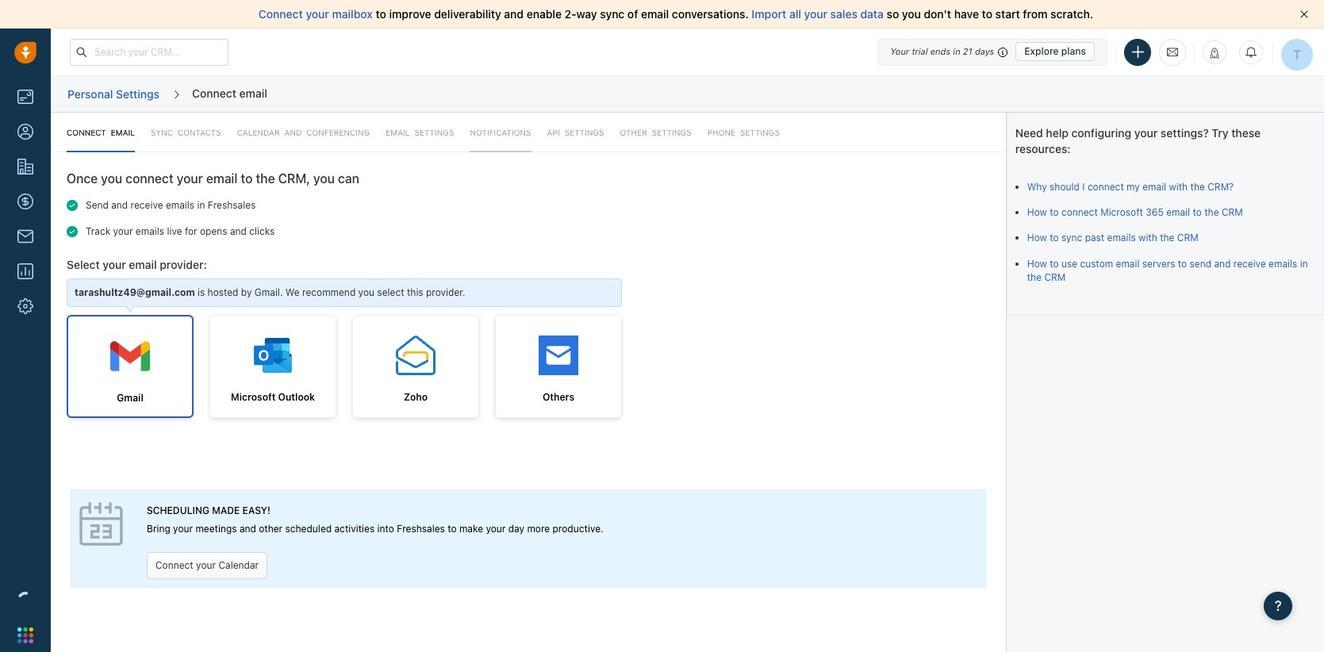 Task type: describe. For each thing, give the bounding box(es) containing it.
more
[[527, 523, 550, 535]]

once you connect your email to the crm, you can tab panel
[[51, 113, 1006, 418]]

tarashultz49@gmail.com
[[75, 287, 195, 299]]

your left mailbox
[[306, 7, 329, 21]]

is
[[198, 287, 205, 299]]

connect up contacts
[[192, 86, 236, 100]]

select
[[377, 287, 404, 299]]

0 vertical spatial with
[[1169, 181, 1188, 193]]

plans
[[1062, 45, 1086, 57]]

so
[[887, 7, 899, 21]]

other settings link
[[620, 113, 692, 153]]

how for how to connect microsoft 365 email to the crm
[[1028, 207, 1047, 219]]

email right of
[[641, 7, 669, 21]]

crm,
[[278, 172, 310, 186]]

your up send and receive emails in freshsales in the top of the page
[[177, 172, 203, 186]]

email settings
[[386, 128, 454, 137]]

calendar inside the "connect your calendar" button
[[219, 559, 259, 571]]

email inside how to use custom email servers to send and receive emails in the crm
[[1116, 258, 1140, 270]]

the inside how to use custom email servers to send and receive emails in the crm
[[1028, 271, 1042, 283]]

settings for email settings
[[415, 128, 454, 137]]

phone settings link
[[708, 113, 780, 153]]

days
[[975, 46, 995, 56]]

in inside how to use custom email servers to send and receive emails in the crm
[[1300, 258, 1308, 270]]

sync contacts link
[[151, 113, 221, 153]]

to down should
[[1050, 207, 1059, 219]]

how to use custom email servers to send and receive emails in the crm
[[1028, 258, 1308, 283]]

bring
[[147, 523, 170, 535]]

these
[[1232, 126, 1261, 140]]

by
[[241, 287, 252, 299]]

recommend
[[302, 287, 356, 299]]

close image
[[1301, 10, 1309, 18]]

you left select
[[358, 287, 375, 299]]

connect email inside tab list
[[67, 128, 135, 137]]

receive inside how to use custom email servers to send and receive emails in the crm
[[1234, 258, 1266, 270]]

connect your mailbox to improve deliverability and enable 2-way sync of email conversations. import all your sales data so you don't have to start from scratch.
[[259, 7, 1094, 21]]

calendar inside calendar and conferencing link
[[237, 128, 280, 137]]

have
[[955, 7, 979, 21]]

tab list containing connect email
[[51, 113, 1006, 153]]

to inside tab panel
[[241, 172, 253, 186]]

trial
[[912, 46, 928, 56]]

calendar and conferencing
[[237, 128, 370, 137]]

notifications link
[[470, 113, 531, 153]]

live
[[167, 225, 182, 237]]

sales
[[831, 7, 858, 21]]

outlook
[[278, 392, 315, 403]]

track
[[86, 225, 110, 237]]

microsoft inside once you connect your email to the crm, you can tab panel
[[231, 392, 276, 403]]

explore plans link
[[1016, 42, 1095, 61]]

email right my
[[1143, 181, 1167, 193]]

connect left mailbox
[[259, 7, 303, 21]]

provider:
[[160, 258, 207, 271]]

need help configuring your settings? try these resources:
[[1016, 126, 1261, 155]]

your
[[891, 46, 910, 56]]

how to use custom email servers to send and receive emails in the crm link
[[1028, 258, 1308, 283]]

to left send
[[1178, 258, 1187, 270]]

scratch.
[[1051, 7, 1094, 21]]

how to connect microsoft 365 email to the crm
[[1028, 207, 1243, 219]]

we
[[286, 287, 300, 299]]

connect your calendar
[[156, 559, 259, 571]]

settings for personal settings
[[116, 87, 160, 101]]

0 vertical spatial microsoft
[[1101, 207, 1143, 219]]

how for how to use custom email servers to send and receive emails in the crm
[[1028, 258, 1047, 270]]

email up calendar and conferencing
[[239, 86, 267, 100]]

sync contacts
[[151, 128, 221, 137]]

why
[[1028, 181, 1047, 193]]

try
[[1212, 126, 1229, 140]]

explore plans
[[1025, 45, 1086, 57]]

data
[[861, 7, 884, 21]]

past
[[1085, 232, 1105, 244]]

clicks
[[249, 225, 275, 237]]

scheduling
[[147, 505, 210, 516]]

start
[[996, 7, 1020, 21]]

don't
[[924, 7, 952, 21]]

to left start
[[982, 7, 993, 21]]

your left day
[[486, 523, 506, 535]]

connect email link
[[67, 113, 135, 153]]

use
[[1062, 258, 1078, 270]]

deliverability
[[434, 7, 501, 21]]

ends
[[931, 46, 951, 56]]

custom
[[1080, 258, 1114, 270]]

explore
[[1025, 45, 1059, 57]]

to right mailbox
[[376, 7, 386, 21]]

send email image
[[1167, 45, 1179, 59]]

configuring
[[1072, 126, 1132, 140]]

email left sync in the left top of the page
[[111, 128, 135, 137]]

1 horizontal spatial connect email
[[192, 86, 267, 100]]

enable
[[527, 7, 562, 21]]

1 horizontal spatial in
[[953, 46, 961, 56]]

conversations.
[[672, 7, 749, 21]]

improve
[[389, 7, 431, 21]]

you right so
[[902, 7, 921, 21]]

zoho
[[404, 392, 428, 403]]

gmail link
[[67, 315, 194, 418]]

connect for your
[[126, 172, 174, 186]]

you left can
[[313, 172, 335, 186]]

notifications
[[470, 128, 531, 137]]

meetings
[[196, 523, 237, 535]]

send
[[1190, 258, 1212, 270]]



Task type: vqa. For each thing, say whether or not it's contained in the screenshot.
Plan related to Manage Plan
no



Task type: locate. For each thing, give the bounding box(es) containing it.
crm
[[1222, 207, 1243, 219], [1178, 232, 1199, 244], [1045, 271, 1066, 283]]

calendar down meetings
[[219, 559, 259, 571]]

once you connect your email to the crm, you can
[[67, 172, 359, 186]]

0 horizontal spatial sync
[[600, 7, 625, 21]]

0 horizontal spatial connect email
[[67, 128, 135, 137]]

to left use
[[1050, 258, 1059, 270]]

email down how to sync past emails with the crm
[[1116, 258, 1140, 270]]

your left settings?
[[1135, 126, 1158, 140]]

personal
[[67, 87, 113, 101]]

0 horizontal spatial with
[[1139, 232, 1158, 244]]

into
[[377, 523, 394, 535]]

how to connect microsoft 365 email to the crm link
[[1028, 207, 1243, 219]]

provider.
[[426, 287, 466, 299]]

your down scheduling
[[173, 523, 193, 535]]

phone
[[708, 128, 736, 137]]

receive right send
[[1234, 258, 1266, 270]]

your right select
[[103, 258, 126, 271]]

2 vertical spatial crm
[[1045, 271, 1066, 283]]

select your email provider:
[[67, 258, 207, 271]]

freshworks switcher image
[[17, 628, 33, 643]]

1 vertical spatial how
[[1028, 232, 1047, 244]]

0 vertical spatial in
[[953, 46, 961, 56]]

sync
[[600, 7, 625, 21], [1062, 232, 1083, 244]]

connect inside button
[[156, 559, 193, 571]]

microsoft left outlook
[[231, 392, 276, 403]]

import all your sales data link
[[752, 7, 887, 21]]

in inside once you connect your email to the crm, you can tab panel
[[197, 199, 205, 211]]

phone settings
[[708, 128, 780, 137]]

with
[[1169, 181, 1188, 193], [1139, 232, 1158, 244]]

contacts
[[178, 128, 221, 137]]

other
[[259, 523, 283, 535]]

1 vertical spatial crm
[[1178, 232, 1199, 244]]

0 vertical spatial receive
[[131, 199, 163, 211]]

0 vertical spatial calendar
[[237, 128, 280, 137]]

need
[[1016, 126, 1043, 140]]

to left past
[[1050, 232, 1059, 244]]

why should i connect my email with the crm? link
[[1028, 181, 1234, 193]]

1 horizontal spatial microsoft
[[1101, 207, 1143, 219]]

other
[[620, 128, 647, 137]]

gmail
[[117, 392, 143, 404]]

to right 365
[[1193, 207, 1202, 219]]

connect inside tab list
[[67, 128, 106, 137]]

2 horizontal spatial in
[[1300, 258, 1308, 270]]

servers
[[1143, 258, 1176, 270]]

connect right i
[[1088, 181, 1124, 193]]

microsoft
[[1101, 207, 1143, 219], [231, 392, 276, 403]]

api settings link
[[547, 113, 604, 153]]

1 settings from the left
[[652, 128, 692, 137]]

how for how to sync past emails with the crm
[[1028, 232, 1047, 244]]

2-
[[565, 7, 577, 21]]

settings for phone settings
[[740, 128, 780, 137]]

settings?
[[1161, 126, 1209, 140]]

1 vertical spatial calendar
[[219, 559, 259, 571]]

all
[[790, 7, 801, 21]]

help
[[1046, 126, 1069, 140]]

1 vertical spatial in
[[197, 199, 205, 211]]

settings right api
[[565, 128, 604, 137]]

connect your calendar button
[[147, 552, 268, 579]]

your inside button
[[196, 559, 216, 571]]

connect email down personal at the left
[[67, 128, 135, 137]]

1 vertical spatial freshsales
[[397, 523, 445, 535]]

email up tarashultz49@gmail.com
[[129, 258, 157, 271]]

1 how from the top
[[1028, 207, 1047, 219]]

emails inside how to use custom email servers to send and receive emails in the crm
[[1269, 258, 1298, 270]]

why should i connect my email with the crm?
[[1028, 181, 1234, 193]]

tab list
[[51, 113, 1006, 153]]

calendar and conferencing link
[[237, 113, 370, 153]]

you right once
[[101, 172, 122, 186]]

email right 365
[[1167, 207, 1191, 219]]

and
[[504, 7, 524, 21], [284, 128, 302, 137], [111, 199, 128, 211], [230, 225, 247, 237], [1215, 258, 1231, 270], [240, 523, 256, 535]]

connect down personal at the left
[[67, 128, 106, 137]]

1 horizontal spatial receive
[[1234, 258, 1266, 270]]

0 horizontal spatial receive
[[131, 199, 163, 211]]

connect your mailbox link
[[259, 7, 376, 21]]

0 horizontal spatial freshsales
[[208, 199, 256, 211]]

your trial ends in 21 days
[[891, 46, 995, 56]]

productive.
[[553, 523, 604, 535]]

and inside how to use custom email servers to send and receive emails in the crm
[[1215, 258, 1231, 270]]

1 horizontal spatial freshsales
[[397, 523, 445, 535]]

and inside tab list
[[284, 128, 302, 137]]

the inside tab panel
[[256, 172, 275, 186]]

your right track
[[113, 225, 133, 237]]

1 horizontal spatial with
[[1169, 181, 1188, 193]]

2 how from the top
[[1028, 232, 1047, 244]]

of
[[628, 7, 638, 21]]

resources:
[[1016, 142, 1071, 155]]

api settings
[[547, 128, 604, 137]]

crm inside how to use custom email servers to send and receive emails in the crm
[[1045, 271, 1066, 283]]

microsoft outlook link
[[210, 315, 336, 418]]

connect email up contacts
[[192, 86, 267, 100]]

21
[[963, 46, 973, 56]]

to left make
[[448, 523, 457, 535]]

scheduling made easy! bring your meetings and other scheduled activities into freshsales to make your day more productive.
[[147, 505, 604, 535]]

calendar up crm,
[[237, 128, 280, 137]]

conferencing
[[306, 128, 370, 137]]

select
[[67, 258, 100, 271]]

to left crm,
[[241, 172, 253, 186]]

freshsales inside once you connect your email to the crm, you can tab panel
[[208, 199, 256, 211]]

settings right other
[[652, 128, 692, 137]]

send
[[86, 199, 109, 211]]

freshsales inside scheduling made easy! bring your meetings and other scheduled activities into freshsales to make your day more productive.
[[397, 523, 445, 535]]

microsoft down why should i connect my email with the crm? link
[[1101, 207, 1143, 219]]

settings inside "link"
[[565, 128, 604, 137]]

connect your calendar link
[[147, 552, 268, 579]]

and inside scheduling made easy! bring your meetings and other scheduled activities into freshsales to make your day more productive.
[[240, 523, 256, 535]]

2 settings from the left
[[740, 128, 780, 137]]

email down contacts
[[206, 172, 238, 186]]

0 horizontal spatial settings
[[116, 87, 160, 101]]

can
[[338, 172, 359, 186]]

email
[[641, 7, 669, 21], [239, 86, 267, 100], [111, 128, 135, 137], [206, 172, 238, 186], [1143, 181, 1167, 193], [1167, 207, 1191, 219], [1116, 258, 1140, 270], [129, 258, 157, 271]]

sync left past
[[1062, 232, 1083, 244]]

import
[[752, 7, 787, 21]]

sync left of
[[600, 7, 625, 21]]

freshsales up opens
[[208, 199, 256, 211]]

365
[[1146, 207, 1164, 219]]

i
[[1083, 181, 1085, 193]]

3 how from the top
[[1028, 258, 1047, 270]]

1 vertical spatial receive
[[1234, 258, 1266, 270]]

0 vertical spatial freshsales
[[208, 199, 256, 211]]

your inside need help configuring your settings? try these resources:
[[1135, 126, 1158, 140]]

day
[[508, 523, 525, 535]]

tarashultz49@gmail.com is hosted by gmail. we recommend you select this provider.
[[75, 287, 466, 299]]

in
[[953, 46, 961, 56], [197, 199, 205, 211], [1300, 258, 1308, 270]]

connect inside tab panel
[[126, 172, 174, 186]]

opens
[[200, 225, 227, 237]]

1 horizontal spatial settings
[[740, 128, 780, 137]]

with left crm?
[[1169, 181, 1188, 193]]

Search your CRM... text field
[[70, 38, 229, 65]]

0 horizontal spatial microsoft
[[231, 392, 276, 403]]

settings right "phone"
[[740, 128, 780, 137]]

crm down crm?
[[1222, 207, 1243, 219]]

this
[[407, 287, 423, 299]]

zoho link
[[352, 315, 479, 418]]

to
[[376, 7, 386, 21], [982, 7, 993, 21], [241, 172, 253, 186], [1050, 207, 1059, 219], [1193, 207, 1202, 219], [1050, 232, 1059, 244], [1050, 258, 1059, 270], [1178, 258, 1187, 270], [448, 523, 457, 535]]

freshsales right into
[[397, 523, 445, 535]]

crm down use
[[1045, 271, 1066, 283]]

0 horizontal spatial crm
[[1045, 271, 1066, 283]]

receive inside once you connect your email to the crm, you can tab panel
[[131, 199, 163, 211]]

settings for other settings
[[652, 128, 692, 137]]

1 horizontal spatial crm
[[1178, 232, 1199, 244]]

your
[[306, 7, 329, 21], [804, 7, 828, 21], [1135, 126, 1158, 140], [177, 172, 203, 186], [113, 225, 133, 237], [103, 258, 126, 271], [173, 523, 193, 535], [486, 523, 506, 535], [196, 559, 216, 571]]

1 horizontal spatial settings
[[415, 128, 454, 137]]

0 vertical spatial crm
[[1222, 207, 1243, 219]]

make
[[459, 523, 483, 535]]

connect up send and receive emails in freshsales in the top of the page
[[126, 172, 174, 186]]

way
[[577, 7, 597, 21]]

others
[[543, 392, 575, 403]]

others link
[[495, 315, 622, 418]]

connect down i
[[1062, 207, 1098, 219]]

0 horizontal spatial settings
[[652, 128, 692, 137]]

1 vertical spatial sync
[[1062, 232, 1083, 244]]

settings right email
[[415, 128, 454, 137]]

0 horizontal spatial in
[[197, 199, 205, 211]]

personal settings link
[[67, 82, 160, 106]]

how inside how to use custom email servers to send and receive emails in the crm
[[1028, 258, 1047, 270]]

2 horizontal spatial crm
[[1222, 207, 1243, 219]]

the
[[256, 172, 275, 186], [1191, 181, 1205, 193], [1205, 207, 1219, 219], [1160, 232, 1175, 244], [1028, 271, 1042, 283]]

2 vertical spatial how
[[1028, 258, 1047, 270]]

to inside scheduling made easy! bring your meetings and other scheduled activities into freshsales to make your day more productive.
[[448, 523, 457, 535]]

gmail.
[[255, 287, 283, 299]]

0 vertical spatial how
[[1028, 207, 1047, 219]]

email settings link
[[386, 113, 454, 153]]

0 vertical spatial connect email
[[192, 86, 267, 100]]

should
[[1050, 181, 1080, 193]]

settings down search your crm... "text box"
[[116, 87, 160, 101]]

send and receive emails in freshsales
[[86, 199, 256, 211]]

email
[[386, 128, 410, 137]]

1 horizontal spatial sync
[[1062, 232, 1083, 244]]

microsoft outlook
[[231, 392, 315, 403]]

api
[[547, 128, 560, 137]]

your down meetings
[[196, 559, 216, 571]]

settings for api settings
[[565, 128, 604, 137]]

other settings
[[620, 128, 692, 137]]

2 vertical spatial in
[[1300, 258, 1308, 270]]

connect for microsoft
[[1062, 207, 1098, 219]]

activities
[[334, 523, 375, 535]]

with down 365
[[1139, 232, 1158, 244]]

2 horizontal spatial settings
[[565, 128, 604, 137]]

1 vertical spatial microsoft
[[231, 392, 276, 403]]

scheduled
[[285, 523, 332, 535]]

0 vertical spatial sync
[[600, 7, 625, 21]]

1 vertical spatial with
[[1139, 232, 1158, 244]]

connect down bring
[[156, 559, 193, 571]]

1 vertical spatial connect email
[[67, 128, 135, 137]]

how to sync past emails with the crm link
[[1028, 232, 1199, 244]]

your right all
[[804, 7, 828, 21]]

receive up track your emails live for opens and clicks
[[131, 199, 163, 211]]

crm up send
[[1178, 232, 1199, 244]]

crm?
[[1208, 181, 1234, 193]]

for
[[185, 225, 197, 237]]



